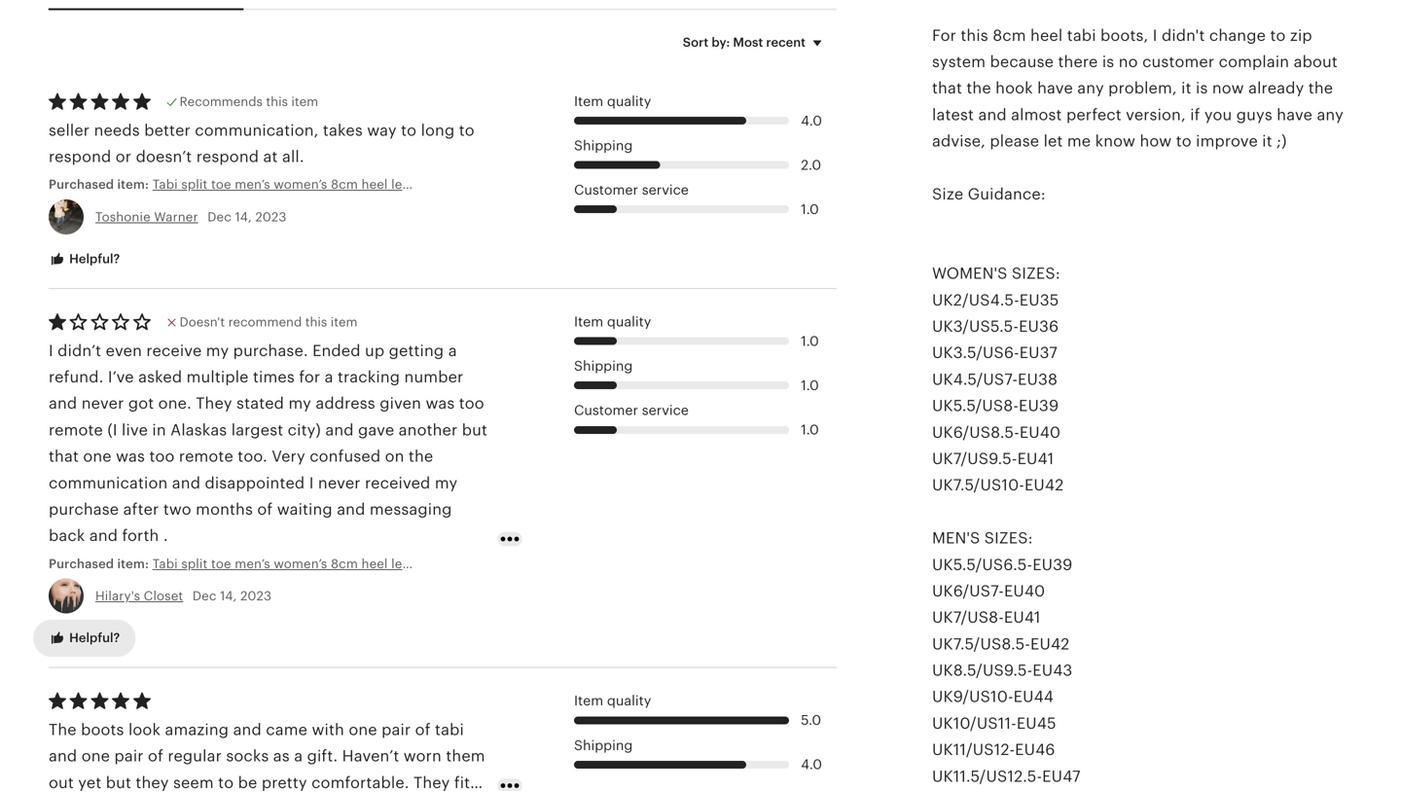 Task type: locate. For each thing, give the bounding box(es) containing it.
3 item from the top
[[574, 694, 604, 709]]

2 vertical spatial quality
[[607, 694, 651, 709]]

1 horizontal spatial of
[[257, 501, 273, 518]]

it
[[1182, 80, 1192, 97], [1263, 132, 1273, 150]]

helpful?
[[66, 251, 120, 266], [66, 631, 120, 645]]

remote down alaskas
[[179, 448, 233, 465]]

helpful? down toshonie
[[66, 251, 120, 266]]

1 vertical spatial tabi
[[435, 721, 464, 739]]

a up number
[[448, 342, 457, 359]]

have
[[1038, 80, 1073, 97], [1277, 106, 1313, 124]]

eu41 inside women's sizes: uk2/us4.5-eu35 uk3/us5.5-eu36 uk3.5/us6-eu37 uk4.5/us7-eu38 uk5.5/us8-eu39 uk6/us8.5-eu40 uk7/us9.5-eu41 uk7.5/us10-eu42
[[1018, 450, 1054, 468]]

split up 'hilary's closet dec 14, 2023'
[[181, 557, 208, 571]]

2 quality from the top
[[607, 314, 651, 329]]

2023 down months
[[240, 589, 272, 603]]

47 for 1.0
[[513, 557, 528, 571]]

respond down the communication,
[[196, 148, 259, 165]]

eu45
[[1017, 715, 1057, 732]]

but inside the boots look amazing and came with one pair of tabi and one pair of regular socks as a gift. haven't worn them out yet but they seem to be pretty comfortable. they f
[[106, 774, 131, 791]]

eu40 down uk5.5/us6.5-
[[1004, 582, 1046, 600]]

purchased item: tabi split toe men's women's 8cm heel leather boots eu35-47 down "all."
[[49, 177, 528, 192]]

eu38
[[1018, 371, 1058, 388]]

and down purchase
[[89, 527, 118, 545]]

0 vertical spatial eu39
[[1019, 397, 1059, 415]]

customer service
[[574, 183, 689, 198], [574, 403, 689, 418]]

2 respond from the left
[[196, 148, 259, 165]]

sizes: inside men's sizes: uk5.5/us6.5-eu39 uk6/us7-eu40 uk7/us8-eu41 uk7.5/us8.5-eu42 uk8.5/us9.5-eu43 uk9/us10-eu44 uk10/us11-eu45 uk11/us12-eu46 uk11.5/us12.5-eu47
[[985, 530, 1033, 547]]

0 vertical spatial i
[[1153, 27, 1158, 44]]

eu41
[[1018, 450, 1054, 468], [1004, 609, 1041, 626]]

sizes: up 'eu35'
[[1012, 265, 1061, 282]]

8cm
[[993, 27, 1026, 44], [331, 177, 358, 192], [331, 557, 358, 571]]

1 horizontal spatial the
[[967, 80, 992, 97]]

dec for 2.0
[[208, 210, 232, 224]]

sizes:
[[1012, 265, 1061, 282], [985, 530, 1033, 547]]

1 vertical spatial purchased item: tabi split toe men's women's 8cm heel leather boots eu35-47
[[49, 557, 528, 571]]

one up communication
[[83, 448, 112, 465]]

1 women's from the top
[[274, 177, 327, 192]]

zip
[[1290, 27, 1313, 44]]

the down system
[[967, 80, 992, 97]]

1 vertical spatial sizes:
[[985, 530, 1033, 547]]

1 vertical spatial men's
[[235, 557, 270, 571]]

0 horizontal spatial too
[[149, 448, 175, 465]]

and down hook
[[979, 106, 1007, 124]]

2 eu35- from the top
[[477, 557, 513, 571]]

0 vertical spatial purchased item: tabi split toe men's women's 8cm heel leather boots eu35-47
[[49, 177, 528, 192]]

all.
[[282, 148, 304, 165]]

they down worn
[[414, 774, 450, 791]]

3 quality from the top
[[607, 694, 651, 709]]

dec for 1.0
[[193, 589, 217, 603]]

1 customer service from the top
[[574, 183, 689, 198]]

no
[[1119, 53, 1138, 71]]

2 helpful? button from the top
[[34, 621, 135, 657]]

0 vertical spatial shipping
[[574, 138, 633, 153]]

1 vertical spatial dec
[[193, 589, 217, 603]]

2 tabi split toe men's women's 8cm heel leather boots eu35-47 link from the top
[[153, 555, 528, 573]]

but right "another"
[[462, 421, 488, 439]]

hilary's closet link
[[95, 589, 183, 603]]

men's for 1.0
[[235, 557, 270, 571]]

1 horizontal spatial my
[[289, 395, 311, 412]]

2 4.0 from the top
[[801, 757, 822, 772]]

eu35- for 2.0
[[477, 177, 513, 192]]

2 helpful? from the top
[[66, 631, 120, 645]]

1 tabi from the top
[[153, 177, 178, 192]]

heel up because
[[1031, 27, 1063, 44]]

of up the they
[[148, 748, 163, 765]]

my up multiple
[[206, 342, 229, 359]]

another
[[399, 421, 458, 439]]

0 vertical spatial tabi
[[153, 177, 178, 192]]

tabi down doesn't
[[153, 177, 178, 192]]

tabi
[[1067, 27, 1097, 44], [435, 721, 464, 739]]

8cm for 1.0
[[331, 557, 358, 571]]

item quality
[[574, 94, 651, 109], [574, 314, 651, 329], [574, 694, 651, 709]]

2 horizontal spatial of
[[415, 721, 431, 739]]

4 1.0 from the top
[[801, 422, 819, 437]]

helpful? button for 2.0
[[34, 241, 135, 277]]

leather for 1.0
[[391, 557, 435, 571]]

1 vertical spatial eu42
[[1031, 635, 1070, 653]]

1 purchased from the top
[[49, 177, 114, 192]]

eu40 down eu38
[[1020, 424, 1061, 441]]

1 helpful? button from the top
[[34, 241, 135, 277]]

helpful? button down toshonie
[[34, 241, 135, 277]]

too down the in
[[149, 448, 175, 465]]

eu39 inside men's sizes: uk5.5/us6.5-eu39 uk6/us7-eu40 uk7/us8-eu41 uk7.5/us8.5-eu42 uk8.5/us9.5-eu43 uk9/us10-eu44 uk10/us11-eu45 uk11/us12-eu46 uk11.5/us12.5-eu47
[[1033, 556, 1073, 574]]

leather down "long"
[[391, 177, 435, 192]]

3 shipping from the top
[[574, 738, 633, 753]]

to right way
[[401, 121, 417, 139]]

eu42 inside men's sizes: uk5.5/us6.5-eu39 uk6/us7-eu40 uk7/us8-eu41 uk7.5/us8.5-eu42 uk8.5/us9.5-eu43 uk9/us10-eu44 uk10/us11-eu45 uk11/us12-eu46 uk11.5/us12.5-eu47
[[1031, 635, 1070, 653]]

1 vertical spatial was
[[116, 448, 145, 465]]

sizes: inside women's sizes: uk2/us4.5-eu35 uk3/us5.5-eu36 uk3.5/us6-eu37 uk4.5/us7-eu38 uk5.5/us8-eu39 uk6/us8.5-eu40 uk7/us9.5-eu41 uk7.5/us10-eu42
[[1012, 265, 1061, 282]]

2 vertical spatial of
[[148, 748, 163, 765]]

1 vertical spatial 2023
[[240, 589, 272, 603]]

1 vertical spatial eu40
[[1004, 582, 1046, 600]]

i inside for this 8cm heel tabi boots, i didn't change to zip system because there is no customer complain about that the hook have any problem, it is now already the latest and almost perfect version, if you guys have any advise, please let me know how to improve it ;)
[[1153, 27, 1158, 44]]

have up almost
[[1038, 80, 1073, 97]]

1 vertical spatial customer service
[[574, 403, 689, 418]]

tabi split toe men's women's 8cm heel leather boots eu35-47 link for 1.0
[[153, 555, 528, 573]]

2 horizontal spatial my
[[435, 474, 458, 492]]

one
[[83, 448, 112, 465], [349, 721, 377, 739], [81, 748, 110, 765]]

eu44
[[1014, 688, 1054, 706]]

shipping for 2.0
[[574, 138, 633, 153]]

8cm down waiting
[[331, 557, 358, 571]]

0 horizontal spatial tabi
[[435, 721, 464, 739]]

recommends
[[180, 94, 263, 109]]

and up out
[[49, 748, 77, 765]]

1 toe from the top
[[211, 177, 231, 192]]

1 4.0 from the top
[[801, 113, 822, 128]]

worn
[[404, 748, 442, 765]]

heel for 1.0
[[362, 557, 388, 571]]

customer service for 2.0
[[574, 183, 689, 198]]

helpful? down hilary's
[[66, 631, 120, 645]]

closet
[[144, 589, 183, 603]]

1 vertical spatial shipping
[[574, 359, 633, 374]]

(i
[[107, 421, 117, 439]]

for
[[299, 368, 320, 386]]

know
[[1096, 132, 1136, 150]]

1 vertical spatial item quality
[[574, 314, 651, 329]]

helpful? button down hilary's
[[34, 621, 135, 657]]

item up the communication,
[[291, 94, 318, 109]]

1 horizontal spatial pair
[[382, 721, 411, 739]]

needs
[[94, 121, 140, 139]]

2 leather from the top
[[391, 557, 435, 571]]

they inside i didn't even receive my purchase. ended up getting a refund. i've asked multiple times for a tracking number and never got one. they stated my address given was too remote (i live in alaskas largest city) and gave another but that one was too remote too. very confused on the communication and disappointed i never received my purchase after two months of waiting and messaging back and forth .
[[196, 395, 232, 412]]

one up haven't
[[349, 721, 377, 739]]

eu47
[[1043, 768, 1081, 785]]

split for 2.0
[[181, 177, 208, 192]]

this up ended on the left of page
[[305, 315, 327, 329]]

was
[[426, 395, 455, 412], [116, 448, 145, 465]]

1 vertical spatial heel
[[362, 177, 388, 192]]

seller
[[49, 121, 90, 139]]

my up city)
[[289, 395, 311, 412]]

1 item from the top
[[574, 94, 604, 109]]

to left the be at the left
[[218, 774, 234, 791]]

0 vertical spatial too
[[459, 395, 485, 412]]

leather for 2.0
[[391, 177, 435, 192]]

1 split from the top
[[181, 177, 208, 192]]

0 vertical spatial that
[[932, 80, 963, 97]]

1 purchased item: tabi split toe men's women's 8cm heel leather boots eu35-47 from the top
[[49, 177, 528, 192]]

ended
[[313, 342, 361, 359]]

the inside i didn't even receive my purchase. ended up getting a refund. i've asked multiple times for a tracking number and never got one. they stated my address given was too remote (i live in alaskas largest city) and gave another but that one was too remote too. very confused on the communication and disappointed i never received my purchase after two months of waiting and messaging back and forth .
[[409, 448, 433, 465]]

1 47 from the top
[[513, 177, 528, 192]]

eu43
[[1033, 662, 1073, 679]]

to
[[1271, 27, 1286, 44], [401, 121, 417, 139], [459, 121, 475, 139], [1176, 132, 1192, 150], [218, 774, 234, 791]]

0 horizontal spatial they
[[196, 395, 232, 412]]

they down multiple
[[196, 395, 232, 412]]

this right for
[[961, 27, 989, 44]]

i up waiting
[[309, 474, 314, 492]]

eu35- for 1.0
[[477, 557, 513, 571]]

tabi split toe men's women's 8cm heel leather boots eu35-47 link down takes
[[153, 176, 528, 194]]

14, right closet
[[220, 589, 237, 603]]

item: down or
[[117, 177, 149, 192]]

1 tabi split toe men's women's 8cm heel leather boots eu35-47 link from the top
[[153, 176, 528, 194]]

dec right warner
[[208, 210, 232, 224]]

1 customer from the top
[[574, 183, 638, 198]]

2 vertical spatial this
[[305, 315, 327, 329]]

toshonie
[[95, 210, 151, 224]]

14,
[[235, 210, 252, 224], [220, 589, 237, 603]]

4.0 up the 2.0
[[801, 113, 822, 128]]

eu42 inside women's sizes: uk2/us4.5-eu35 uk3/us5.5-eu36 uk3.5/us6-eu37 uk4.5/us7-eu38 uk5.5/us8-eu39 uk6/us8.5-eu40 uk7/us9.5-eu41 uk7.5/us10-eu42
[[1025, 477, 1064, 494]]

my up messaging
[[435, 474, 458, 492]]

8cm down takes
[[331, 177, 358, 192]]

2023
[[255, 210, 287, 224], [240, 589, 272, 603]]

that up latest
[[932, 80, 963, 97]]

0 vertical spatial item
[[291, 94, 318, 109]]

2 shipping from the top
[[574, 359, 633, 374]]

helpful? button
[[34, 241, 135, 277], [34, 621, 135, 657]]

i left didn't
[[49, 342, 53, 359]]

men's down at
[[235, 177, 270, 192]]

2 47 from the top
[[513, 557, 528, 571]]

service for 1.0
[[642, 403, 689, 418]]

1 vertical spatial this
[[266, 94, 288, 109]]

too down number
[[459, 395, 485, 412]]

customer
[[574, 183, 638, 198], [574, 403, 638, 418]]

men's down months
[[235, 557, 270, 571]]

tabi down .
[[153, 557, 178, 571]]

heel
[[1031, 27, 1063, 44], [362, 177, 388, 192], [362, 557, 388, 571]]

1 leather from the top
[[391, 177, 435, 192]]

1 vertical spatial eu39
[[1033, 556, 1073, 574]]

hilary's closet dec 14, 2023
[[95, 589, 272, 603]]

0 horizontal spatial item
[[291, 94, 318, 109]]

2 item: from the top
[[117, 557, 149, 571]]

is left now
[[1196, 80, 1208, 97]]

0 vertical spatial heel
[[1031, 27, 1063, 44]]

purchased
[[49, 177, 114, 192], [49, 557, 114, 571]]

8cm up because
[[993, 27, 1026, 44]]

women's down waiting
[[274, 557, 327, 571]]

in
[[152, 421, 166, 439]]

0 vertical spatial service
[[642, 183, 689, 198]]

item up ended on the left of page
[[331, 315, 358, 329]]

2 vertical spatial a
[[294, 748, 303, 765]]

a inside the boots look amazing and came with one pair of tabi and one pair of regular socks as a gift. haven't worn them out yet but they seem to be pretty comfortable. they f
[[294, 748, 303, 765]]

never up "(i"
[[81, 395, 124, 412]]

1 vertical spatial but
[[106, 774, 131, 791]]

1 horizontal spatial that
[[932, 80, 963, 97]]

and inside for this 8cm heel tabi boots, i didn't change to zip system because there is no customer complain about that the hook have any problem, it is now already the latest and almost perfect version, if you guys have any advise, please let me know how to improve it ;)
[[979, 106, 1007, 124]]

1 quality from the top
[[607, 94, 651, 109]]

and up two
[[172, 474, 201, 492]]

14, right warner
[[235, 210, 252, 224]]

1 vertical spatial never
[[318, 474, 361, 492]]

2 horizontal spatial this
[[961, 27, 989, 44]]

helpful? for 1.0
[[66, 631, 120, 645]]

8cm inside for this 8cm heel tabi boots, i didn't change to zip system because there is no customer complain about that the hook have any problem, it is now already the latest and almost perfect version, if you guys have any advise, please let me know how to improve it ;)
[[993, 27, 1026, 44]]

respond down seller
[[49, 148, 111, 165]]

but right yet
[[106, 774, 131, 791]]

now
[[1213, 80, 1245, 97]]

0 vertical spatial 2023
[[255, 210, 287, 224]]

1 vertical spatial they
[[414, 774, 450, 791]]

1 vertical spatial my
[[289, 395, 311, 412]]

1 vertical spatial tabi
[[153, 557, 178, 571]]

one.
[[158, 395, 192, 412]]

tabi up "there"
[[1067, 27, 1097, 44]]

0 vertical spatial customer
[[574, 183, 638, 198]]

1 vertical spatial 47
[[513, 557, 528, 571]]

doesn't
[[180, 315, 225, 329]]

1 vertical spatial of
[[415, 721, 431, 739]]

1 vertical spatial helpful?
[[66, 631, 120, 645]]

tabi for 2.0
[[153, 177, 178, 192]]

it left the ;)
[[1263, 132, 1273, 150]]

1 vertical spatial split
[[181, 557, 208, 571]]

0 horizontal spatial a
[[294, 748, 303, 765]]

waiting
[[277, 501, 333, 518]]

4.0 down 5.0
[[801, 757, 822, 772]]

0 vertical spatial of
[[257, 501, 273, 518]]

1 horizontal spatial have
[[1277, 106, 1313, 124]]

2 vertical spatial shipping
[[574, 738, 633, 753]]

disappointed
[[205, 474, 305, 492]]

0 vertical spatial any
[[1078, 80, 1104, 97]]

it down customer in the top right of the page
[[1182, 80, 1192, 97]]

2 women's from the top
[[274, 557, 327, 571]]

leather down messaging
[[391, 557, 435, 571]]

a right 'for'
[[325, 368, 333, 386]]

item
[[574, 94, 604, 109], [574, 314, 604, 329], [574, 694, 604, 709]]

0 vertical spatial women's
[[274, 177, 327, 192]]

0 vertical spatial eu42
[[1025, 477, 1064, 494]]

if
[[1191, 106, 1201, 124]]

to inside the boots look amazing and came with one pair of tabi and one pair of regular socks as a gift. haven't worn them out yet but they seem to be pretty comfortable. they f
[[218, 774, 234, 791]]

1 service from the top
[[642, 183, 689, 198]]

0 horizontal spatial respond
[[49, 148, 111, 165]]

item for 1.0
[[574, 314, 604, 329]]

1 item quality from the top
[[574, 94, 651, 109]]

sort by: most recent button
[[668, 22, 844, 63]]

toe for 1.0
[[211, 557, 231, 571]]

boots down messaging
[[438, 557, 473, 571]]

0 horizontal spatial i
[[49, 342, 53, 359]]

4.0
[[801, 113, 822, 128], [801, 757, 822, 772]]

heel down way
[[362, 177, 388, 192]]

2 vertical spatial 8cm
[[331, 557, 358, 571]]

received
[[365, 474, 431, 492]]

2 men's from the top
[[235, 557, 270, 571]]

1 helpful? from the top
[[66, 251, 120, 266]]

number
[[404, 368, 464, 386]]

toe up "toshonie warner dec 14, 2023"
[[211, 177, 231, 192]]

version,
[[1126, 106, 1186, 124]]

1 vertical spatial helpful? button
[[34, 621, 135, 657]]

eu41 up uk7.5/us8.5-
[[1004, 609, 1041, 626]]

2 tabi from the top
[[153, 557, 178, 571]]

eu39
[[1019, 397, 1059, 415], [1033, 556, 1073, 574]]

2 customer from the top
[[574, 403, 638, 418]]

but
[[462, 421, 488, 439], [106, 774, 131, 791]]

1 vertical spatial too
[[149, 448, 175, 465]]

pair up haven't
[[382, 721, 411, 739]]

2 purchased item: tabi split toe men's women's 8cm heel leather boots eu35-47 from the top
[[49, 557, 528, 571]]

1 horizontal spatial never
[[318, 474, 361, 492]]

0 vertical spatial they
[[196, 395, 232, 412]]

almost
[[1011, 106, 1062, 124]]

sizes: for eu35
[[1012, 265, 1061, 282]]

1 horizontal spatial was
[[426, 395, 455, 412]]

item: for 1.0
[[117, 557, 149, 571]]

1 vertical spatial item
[[331, 315, 358, 329]]

uk6/us8.5-
[[932, 424, 1020, 441]]

men's
[[932, 530, 980, 547]]

uk9/us10-
[[932, 688, 1014, 706]]

0 vertical spatial tabi split toe men's women's 8cm heel leather boots eu35-47 link
[[153, 176, 528, 194]]

0 vertical spatial item:
[[117, 177, 149, 192]]

2023 down at
[[255, 210, 287, 224]]

47
[[513, 177, 528, 192], [513, 557, 528, 571]]

of
[[257, 501, 273, 518], [415, 721, 431, 739], [148, 748, 163, 765]]

0 vertical spatial is
[[1103, 53, 1115, 71]]

1 horizontal spatial but
[[462, 421, 488, 439]]

0 horizontal spatial the
[[409, 448, 433, 465]]

1 vertical spatial 4.0
[[801, 757, 822, 772]]

split for 1.0
[[181, 557, 208, 571]]

improve
[[1196, 132, 1258, 150]]

item for 4.0
[[574, 94, 604, 109]]

1 vertical spatial tabi split toe men's women's 8cm heel leather boots eu35-47 link
[[153, 555, 528, 573]]

helpful? button for 1.0
[[34, 621, 135, 657]]

2 purchased from the top
[[49, 557, 114, 571]]

0 vertical spatial customer service
[[574, 183, 689, 198]]

1 respond from the left
[[49, 148, 111, 165]]

system
[[932, 53, 986, 71]]

tabi split toe men's women's 8cm heel leather boots eu35-47 link down waiting
[[153, 555, 528, 573]]

one up yet
[[81, 748, 110, 765]]

1 item: from the top
[[117, 177, 149, 192]]

1 men's from the top
[[235, 177, 270, 192]]

hilary's
[[95, 589, 140, 603]]

item for 5.0
[[574, 694, 604, 709]]

toe up 'hilary's closet dec 14, 2023'
[[211, 557, 231, 571]]

remote left "(i"
[[49, 421, 103, 439]]

1.0
[[801, 202, 819, 217], [801, 334, 819, 349], [801, 378, 819, 393], [801, 422, 819, 437]]

that
[[932, 80, 963, 97], [49, 448, 79, 465]]

tracking
[[338, 368, 400, 386]]

1 horizontal spatial they
[[414, 774, 450, 791]]

1 vertical spatial eu41
[[1004, 609, 1041, 626]]

1 eu35- from the top
[[477, 177, 513, 192]]

boots right the
[[81, 721, 124, 739]]

2 vertical spatial i
[[309, 474, 314, 492]]

purchased up toshonie
[[49, 177, 114, 192]]

service
[[642, 183, 689, 198], [642, 403, 689, 418]]

any down about
[[1317, 106, 1344, 124]]

women's down "all."
[[274, 177, 327, 192]]

men's sizes: uk5.5/us6.5-eu39 uk6/us7-eu40 uk7/us8-eu41 uk7.5/us8.5-eu42 uk8.5/us9.5-eu43 uk9/us10-eu44 uk10/us11-eu45 uk11/us12-eu46 uk11.5/us12.5-eu47
[[932, 530, 1081, 785]]

purchased down back
[[49, 557, 114, 571]]

item quality for 1.0
[[574, 314, 651, 329]]

2 service from the top
[[642, 403, 689, 418]]

1 shipping from the top
[[574, 138, 633, 153]]

and right waiting
[[337, 501, 365, 518]]

purchased item: tabi split toe men's women's 8cm heel leather boots eu35-47 down waiting
[[49, 557, 528, 571]]

1 horizontal spatial remote
[[179, 448, 233, 465]]

have up the ;)
[[1277, 106, 1313, 124]]

this for item
[[266, 94, 288, 109]]

0 vertical spatial 4.0
[[801, 113, 822, 128]]

pair down the look
[[114, 748, 144, 765]]

heel down messaging
[[362, 557, 388, 571]]

helpful? for 2.0
[[66, 251, 120, 266]]

2 vertical spatial one
[[81, 748, 110, 765]]

this inside for this 8cm heel tabi boots, i didn't change to zip system because there is no customer complain about that the hook have any problem, it is now already the latest and almost perfect version, if you guys have any advise, please let me know how to improve it ;)
[[961, 27, 989, 44]]

women's
[[932, 265, 1008, 282]]

i
[[1153, 27, 1158, 44], [49, 342, 53, 359], [309, 474, 314, 492]]

the
[[967, 80, 992, 97], [1309, 80, 1334, 97], [409, 448, 433, 465]]

2 item from the top
[[574, 314, 604, 329]]

tab list
[[49, 0, 837, 10]]

1 vertical spatial pair
[[114, 748, 144, 765]]

and up "socks"
[[233, 721, 262, 739]]

a right as
[[294, 748, 303, 765]]

eu42
[[1025, 477, 1064, 494], [1031, 635, 1070, 653]]

guys
[[1237, 106, 1273, 124]]

1 vertical spatial it
[[1263, 132, 1273, 150]]

latest
[[932, 106, 974, 124]]

14, for 1.0
[[220, 589, 237, 603]]

2 customer service from the top
[[574, 403, 689, 418]]

way
[[367, 121, 397, 139]]

1 horizontal spatial item
[[331, 315, 358, 329]]

warner
[[154, 210, 198, 224]]

0 vertical spatial 8cm
[[993, 27, 1026, 44]]

0 vertical spatial dec
[[208, 210, 232, 224]]

dec right closet
[[193, 589, 217, 603]]

the down about
[[1309, 80, 1334, 97]]

the right on
[[409, 448, 433, 465]]

of down disappointed
[[257, 501, 273, 518]]

this up the communication,
[[266, 94, 288, 109]]

be
[[238, 774, 257, 791]]

eu41 up "uk7.5/us10-"
[[1018, 450, 1054, 468]]

2 item quality from the top
[[574, 314, 651, 329]]

quality
[[607, 94, 651, 109], [607, 314, 651, 329], [607, 694, 651, 709]]

is left 'no'
[[1103, 53, 1115, 71]]

0 vertical spatial toe
[[211, 177, 231, 192]]

3 item quality from the top
[[574, 694, 651, 709]]

split up "toshonie warner dec 14, 2023"
[[181, 177, 208, 192]]

2 split from the top
[[181, 557, 208, 571]]

2 toe from the top
[[211, 557, 231, 571]]



Task type: vqa. For each thing, say whether or not it's contained in the screenshot.


Task type: describe. For each thing, give the bounding box(es) containing it.
4.0 for shipping
[[801, 757, 822, 772]]

or
[[116, 148, 132, 165]]

boots inside the boots look amazing and came with one pair of tabi and one pair of regular socks as a gift. haven't worn them out yet but they seem to be pretty comfortable. they f
[[81, 721, 124, 739]]

eu36
[[1019, 318, 1059, 335]]

comfortable.
[[312, 774, 409, 791]]

forth
[[122, 527, 159, 545]]

47 for 2.0
[[513, 177, 528, 192]]

eu46
[[1015, 741, 1056, 759]]

tabi inside for this 8cm heel tabi boots, i didn't change to zip system because there is no customer complain about that the hook have any problem, it is now already the latest and almost perfect version, if you guys have any advise, please let me know how to improve it ;)
[[1067, 27, 1097, 44]]

service for 2.0
[[642, 183, 689, 198]]

shipping for 1.0
[[574, 359, 633, 374]]

gift.
[[307, 748, 338, 765]]

please
[[990, 132, 1040, 150]]

you
[[1205, 106, 1233, 124]]

1 vertical spatial have
[[1277, 106, 1313, 124]]

as
[[273, 748, 290, 765]]

and down refund.
[[49, 395, 77, 412]]

socks
[[226, 748, 269, 765]]

uk10/us11-
[[932, 715, 1017, 732]]

purchased item: tabi split toe men's women's 8cm heel leather boots eu35-47 for 2.0
[[49, 177, 528, 192]]

hook
[[996, 80, 1033, 97]]

sort
[[683, 35, 709, 50]]

0 horizontal spatial pair
[[114, 748, 144, 765]]

0 horizontal spatial my
[[206, 342, 229, 359]]

2 1.0 from the top
[[801, 334, 819, 349]]

already
[[1249, 80, 1305, 97]]

boots for 2.0
[[438, 177, 473, 192]]

eu39 inside women's sizes: uk2/us4.5-eu35 uk3/us5.5-eu36 uk3.5/us6-eu37 uk4.5/us7-eu38 uk5.5/us8-eu39 uk6/us8.5-eu40 uk7/us9.5-eu41 uk7.5/us10-eu42
[[1019, 397, 1059, 415]]

that inside i didn't even receive my purchase. ended up getting a refund. i've asked multiple times for a tracking number and never got one. they stated my address given was too remote (i live in alaskas largest city) and gave another but that one was too remote too. very confused on the communication and disappointed i never received my purchase after two months of waiting and messaging back and forth .
[[49, 448, 79, 465]]

one inside i didn't even receive my purchase. ended up getting a refund. i've asked multiple times for a tracking number and never got one. they stated my address given was too remote (i live in alaskas largest city) and gave another but that one was too remote too. very confused on the communication and disappointed i never received my purchase after two months of waiting and messaging back and forth .
[[83, 448, 112, 465]]

at
[[263, 148, 278, 165]]

on
[[385, 448, 404, 465]]

most
[[733, 35, 763, 50]]

two
[[163, 501, 192, 518]]

the
[[49, 721, 77, 739]]

takes
[[323, 121, 363, 139]]

city)
[[288, 421, 321, 439]]

heel for 4.0
[[362, 177, 388, 192]]

0 horizontal spatial have
[[1038, 80, 1073, 97]]

2023 for 1.0
[[240, 589, 272, 603]]

1 vertical spatial is
[[1196, 80, 1208, 97]]

purchased for 1.0
[[49, 557, 114, 571]]

women's for 1.0
[[274, 557, 327, 571]]

given
[[380, 395, 421, 412]]

0 vertical spatial remote
[[49, 421, 103, 439]]

0 vertical spatial pair
[[382, 721, 411, 739]]

0 horizontal spatial it
[[1182, 80, 1192, 97]]

purchased for 2.0
[[49, 177, 114, 192]]

uk11.5/us12.5-
[[932, 768, 1043, 785]]

and up confused on the left of the page
[[325, 421, 354, 439]]

i didn't even receive my purchase. ended up getting a refund. i've asked multiple times for a tracking number and never got one. they stated my address given was too remote (i live in alaskas largest city) and gave another but that one was too remote too. very confused on the communication and disappointed i never received my purchase after two months of waiting and messaging back and forth .
[[49, 342, 488, 545]]

problem,
[[1109, 80, 1177, 97]]

item quality for 4.0
[[574, 94, 651, 109]]

item quality for 5.0
[[574, 694, 651, 709]]

doesn't recommend this item
[[180, 315, 358, 329]]

customer for 2.0
[[574, 183, 638, 198]]

5.0
[[801, 713, 822, 728]]

8cm for 4.0
[[331, 177, 358, 192]]

that inside for this 8cm heel tabi boots, i didn't change to zip system because there is no customer complain about that the hook have any problem, it is now already the latest and almost perfect version, if you guys have any advise, please let me know how to improve it ;)
[[932, 80, 963, 97]]

complain
[[1219, 53, 1290, 71]]

getting
[[389, 342, 444, 359]]

size guidance:
[[932, 185, 1046, 203]]

1 vertical spatial one
[[349, 721, 377, 739]]

this for 8cm
[[961, 27, 989, 44]]

but inside i didn't even receive my purchase. ended up getting a refund. i've asked multiple times for a tracking number and never got one. they stated my address given was too remote (i live in alaskas largest city) and gave another but that one was too remote too. very confused on the communication and disappointed i never received my purchase after two months of waiting and messaging back and forth .
[[462, 421, 488, 439]]

to right "long"
[[459, 121, 475, 139]]

seem
[[173, 774, 214, 791]]

seller needs better communication, takes way to long to respond or doesn't respond at all.
[[49, 121, 475, 165]]

let
[[1044, 132, 1063, 150]]

didn't
[[1162, 27, 1205, 44]]

2 vertical spatial my
[[435, 474, 458, 492]]

toe for 2.0
[[211, 177, 231, 192]]

0 vertical spatial was
[[426, 395, 455, 412]]

1 vertical spatial remote
[[179, 448, 233, 465]]

uk11/us12-
[[932, 741, 1015, 759]]

uk8.5/us9.5-
[[932, 662, 1033, 679]]

alaskas
[[170, 421, 227, 439]]

1 horizontal spatial a
[[325, 368, 333, 386]]

women's for 2.0
[[274, 177, 327, 192]]

i've
[[108, 368, 134, 386]]

1 vertical spatial i
[[49, 342, 53, 359]]

purchased item: tabi split toe men's women's 8cm heel leather boots eu35-47 for 1.0
[[49, 557, 528, 571]]

0 horizontal spatial any
[[1078, 80, 1104, 97]]

boots for 1.0
[[438, 557, 473, 571]]

2 horizontal spatial the
[[1309, 80, 1334, 97]]

2 horizontal spatial a
[[448, 342, 457, 359]]

quality for 5.0
[[607, 694, 651, 709]]

look
[[128, 721, 161, 739]]

uk7.5/us10-
[[932, 477, 1025, 494]]

uk7/us8-
[[932, 609, 1004, 626]]

the boots look amazing and came with one pair of tabi and one pair of regular socks as a gift. haven't worn them out yet but they seem to be pretty comfortable. they f
[[49, 721, 485, 791]]

1 vertical spatial any
[[1317, 106, 1344, 124]]

haven't
[[342, 748, 399, 765]]

toshonie warner link
[[95, 210, 198, 224]]

tabi split toe men's women's 8cm heel leather boots eu35-47 link for 2.0
[[153, 176, 528, 194]]

very
[[272, 448, 305, 465]]

eu40 inside women's sizes: uk2/us4.5-eu35 uk3/us5.5-eu36 uk3.5/us6-eu37 uk4.5/us7-eu38 uk5.5/us8-eu39 uk6/us8.5-eu40 uk7/us9.5-eu41 uk7.5/us10-eu42
[[1020, 424, 1061, 441]]

men's for 2.0
[[235, 177, 270, 192]]

came
[[266, 721, 308, 739]]

item: for 2.0
[[117, 177, 149, 192]]

0 horizontal spatial was
[[116, 448, 145, 465]]

amazing
[[165, 721, 229, 739]]

advise,
[[932, 132, 986, 150]]

customer for 1.0
[[574, 403, 638, 418]]

guidance:
[[968, 185, 1046, 203]]

uk6/us7-
[[932, 582, 1004, 600]]

shipping for 4.0
[[574, 738, 633, 753]]

sizes: for eu39
[[985, 530, 1033, 547]]

1 1.0 from the top
[[801, 202, 819, 217]]

1 horizontal spatial too
[[459, 395, 485, 412]]

1 horizontal spatial i
[[309, 474, 314, 492]]

to right how
[[1176, 132, 1192, 150]]

heel inside for this 8cm heel tabi boots, i didn't change to zip system because there is no customer complain about that the hook have any problem, it is now already the latest and almost perfect version, if you guys have any advise, please let me know how to improve it ;)
[[1031, 27, 1063, 44]]

purchase
[[49, 501, 119, 518]]

pretty
[[262, 774, 307, 791]]

uk5.5/us6.5-
[[932, 556, 1033, 574]]

yet
[[78, 774, 102, 791]]

tabi for 1.0
[[153, 557, 178, 571]]

customer service for 1.0
[[574, 403, 689, 418]]

they inside the boots look amazing and came with one pair of tabi and one pair of regular socks as a gift. haven't worn them out yet but they seem to be pretty comfortable. they f
[[414, 774, 450, 791]]

uk7/us9.5-
[[932, 450, 1018, 468]]

eu37
[[1020, 344, 1058, 362]]

eu41 inside men's sizes: uk5.5/us6.5-eu39 uk6/us7-eu40 uk7/us8-eu41 uk7.5/us8.5-eu42 uk8.5/us9.5-eu43 uk9/us10-eu44 uk10/us11-eu45 uk11/us12-eu46 uk11.5/us12.5-eu47
[[1004, 609, 1041, 626]]

quality for 1.0
[[607, 314, 651, 329]]

customer
[[1143, 53, 1215, 71]]

of inside i didn't even receive my purchase. ended up getting a refund. i've asked multiple times for a tracking number and never got one. they stated my address given was too remote (i live in alaskas largest city) and gave another but that one was too remote too. very confused on the communication and disappointed i never received my purchase after two months of waiting and messaging back and forth .
[[257, 501, 273, 518]]

0 horizontal spatial never
[[81, 395, 124, 412]]

got
[[128, 395, 154, 412]]

for this 8cm heel tabi boots, i didn't change to zip system because there is no customer complain about that the hook have any problem, it is now already the latest and almost perfect version, if you guys have any advise, please let me know how to improve it ;)
[[932, 27, 1344, 150]]

3 1.0 from the top
[[801, 378, 819, 393]]

uk2/us4.5-
[[932, 291, 1020, 309]]

confused
[[310, 448, 381, 465]]

4.0 for item quality
[[801, 113, 822, 128]]

recommend
[[228, 315, 302, 329]]

receive
[[146, 342, 202, 359]]

2023 for 2.0
[[255, 210, 287, 224]]

14, for 2.0
[[235, 210, 252, 224]]

after
[[123, 501, 159, 518]]

toshonie warner dec 14, 2023
[[95, 210, 287, 224]]

long
[[421, 121, 455, 139]]

quality for 4.0
[[607, 94, 651, 109]]

change
[[1210, 27, 1266, 44]]

largest
[[231, 421, 283, 439]]

uk4.5/us7-
[[932, 371, 1018, 388]]

even
[[106, 342, 142, 359]]

2.0
[[801, 158, 821, 173]]

by:
[[712, 35, 730, 50]]

back
[[49, 527, 85, 545]]

eu40 inside men's sizes: uk5.5/us6.5-eu39 uk6/us7-eu40 uk7/us8-eu41 uk7.5/us8.5-eu42 uk8.5/us9.5-eu43 uk9/us10-eu44 uk10/us11-eu45 uk11/us12-eu46 uk11.5/us12.5-eu47
[[1004, 582, 1046, 600]]

stated
[[237, 395, 284, 412]]

tabi inside the boots look amazing and came with one pair of tabi and one pair of regular socks as a gift. haven't worn them out yet but they seem to be pretty comfortable. they f
[[435, 721, 464, 739]]

address
[[316, 395, 376, 412]]

;)
[[1277, 132, 1287, 150]]

to left the zip
[[1271, 27, 1286, 44]]

1 horizontal spatial it
[[1263, 132, 1273, 150]]

months
[[196, 501, 253, 518]]



